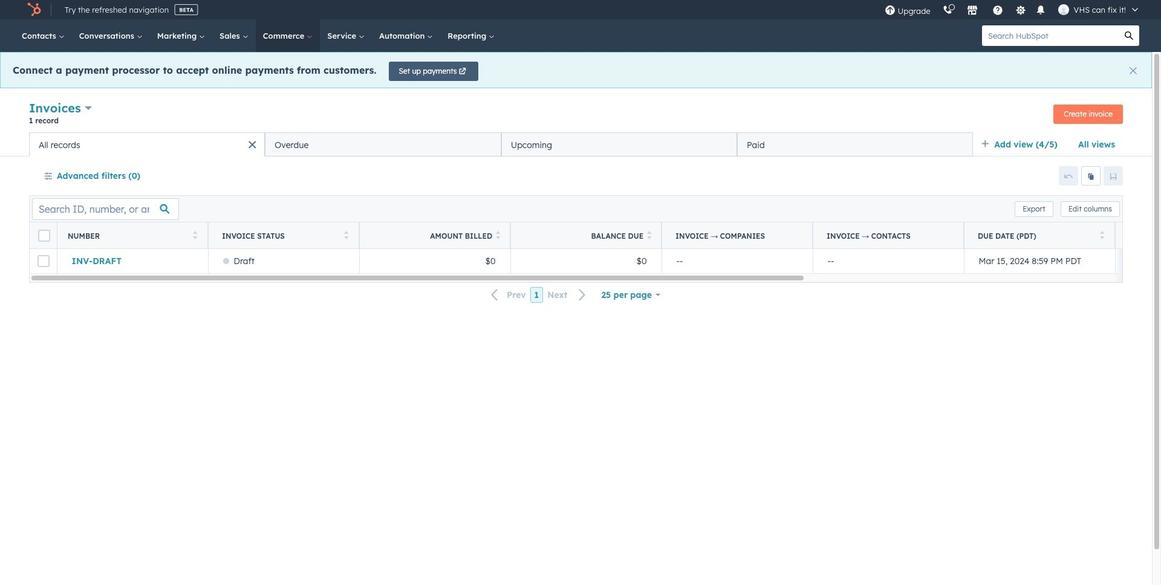 Task type: describe. For each thing, give the bounding box(es) containing it.
3 press to sort. element from the left
[[496, 231, 501, 241]]

2 column header from the left
[[813, 223, 965, 249]]

1 column header from the left
[[662, 223, 814, 249]]

close image
[[1130, 67, 1138, 74]]

2 press to sort. image from the left
[[496, 231, 501, 239]]

5 press to sort. element from the left
[[1100, 231, 1105, 241]]

Search ID, number, or amount billed search field
[[32, 198, 179, 220]]

jer mill image
[[1059, 4, 1070, 15]]

press to sort. image for 2nd press to sort. element from the left
[[344, 231, 349, 239]]

2 press to sort. element from the left
[[344, 231, 349, 241]]



Task type: vqa. For each thing, say whether or not it's contained in the screenshot.
Contacts. in the top left of the page
no



Task type: locate. For each thing, give the bounding box(es) containing it.
1 horizontal spatial press to sort. image
[[496, 231, 501, 239]]

Search HubSpot search field
[[983, 25, 1119, 46]]

2 horizontal spatial press to sort. image
[[1100, 231, 1105, 239]]

press to sort. element
[[193, 231, 197, 241], [344, 231, 349, 241], [496, 231, 501, 241], [648, 231, 652, 241], [1100, 231, 1105, 241]]

press to sort. image
[[344, 231, 349, 239], [648, 231, 652, 239]]

0 horizontal spatial press to sort. image
[[193, 231, 197, 239]]

column header
[[662, 223, 814, 249], [813, 223, 965, 249]]

press to sort. image for second press to sort. element from the right
[[648, 231, 652, 239]]

1 press to sort. element from the left
[[193, 231, 197, 241]]

menu
[[879, 0, 1147, 19]]

4 press to sort. element from the left
[[648, 231, 652, 241]]

1 horizontal spatial press to sort. image
[[648, 231, 652, 239]]

1 press to sort. image from the left
[[193, 231, 197, 239]]

1 press to sort. image from the left
[[344, 231, 349, 239]]

alert
[[0, 52, 1153, 88]]

press to sort. image
[[193, 231, 197, 239], [496, 231, 501, 239], [1100, 231, 1105, 239]]

3 press to sort. image from the left
[[1100, 231, 1105, 239]]

banner
[[29, 99, 1124, 133]]

0 horizontal spatial press to sort. image
[[344, 231, 349, 239]]

2 press to sort. image from the left
[[648, 231, 652, 239]]

pagination navigation
[[484, 287, 594, 303]]

marketplaces image
[[967, 5, 978, 16]]



